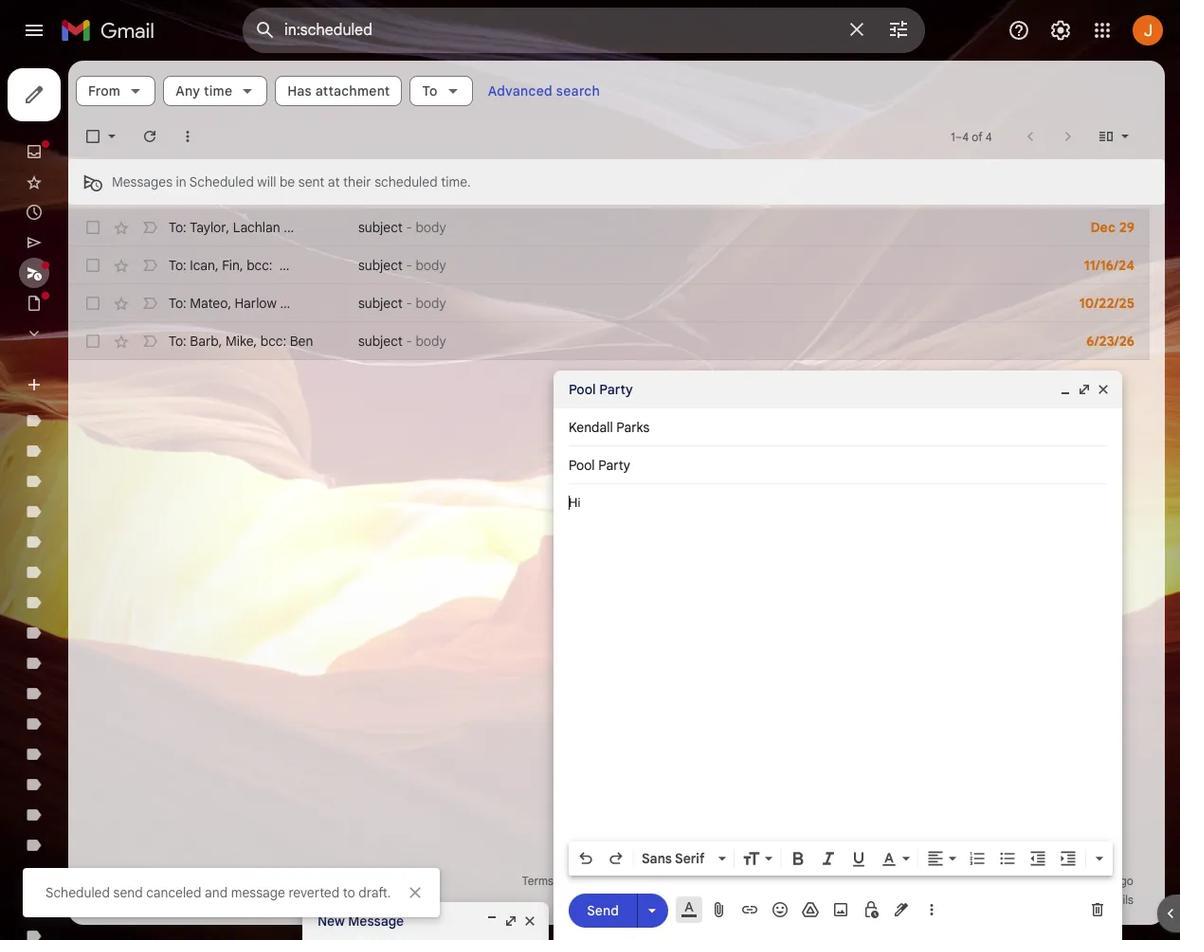 Task type: describe. For each thing, give the bounding box(es) containing it.
bcc for mike
[[261, 333, 283, 350]]

more image
[[178, 127, 197, 146]]

details
[[1099, 893, 1134, 907]]

dec 29
[[1091, 219, 1135, 236]]

will
[[257, 173, 276, 191]]

to
[[422, 82, 438, 100]]

scheduled send canceled and message reverted to draft. alert
[[23, 44, 1150, 918]]

1 gb from the left
[[109, 894, 125, 908]]

minimize image
[[484, 914, 500, 929]]

harlow
[[235, 295, 277, 312]]

ago
[[1114, 874, 1134, 888]]

subject - body for lachlan
[[358, 219, 446, 236]]

- for harlow
[[406, 295, 412, 312]]

close image
[[1096, 382, 1111, 397]]

scheduled
[[375, 173, 438, 191]]

terms · privacy · program policies
[[522, 874, 695, 888]]

- for mike
[[406, 333, 412, 350]]

at
[[328, 173, 340, 191]]

1 4 from the left
[[963, 129, 969, 144]]

Message Body text field
[[569, 494, 1107, 836]]

advanced
[[488, 82, 553, 100]]

messages in scheduled will be sent at their scheduled time.
[[112, 173, 471, 191]]

from
[[88, 82, 121, 100]]

6/23/26
[[1087, 333, 1135, 350]]

clear search image
[[838, 10, 876, 48]]

1 · from the left
[[556, 874, 559, 888]]

main content containing from
[[68, 61, 1165, 925]]

subject for harlow
[[358, 295, 403, 312]]

their
[[343, 173, 371, 191]]

: for ben
[[283, 333, 286, 350]]

subject - body for fin
[[358, 257, 446, 274]]

hi dialog
[[554, 371, 1123, 940]]

any
[[176, 82, 200, 100]]

program policies link
[[609, 874, 695, 888]]

body for mike
[[416, 333, 446, 350]]

to: for to: mateo , harlow ...
[[169, 295, 187, 312]]

more formatting options image
[[1090, 849, 1109, 868]]

privacy
[[562, 874, 600, 888]]

0.29
[[83, 894, 106, 908]]

message
[[231, 885, 285, 902]]

advanced search
[[488, 82, 600, 100]]

search mail image
[[248, 13, 283, 47]]

subject for mike
[[358, 333, 403, 350]]

footer containing terms
[[68, 872, 1150, 910]]

1
[[951, 129, 955, 144]]

, down harlow
[[254, 333, 257, 350]]

bcc for fin
[[247, 257, 269, 274]]

be
[[280, 173, 295, 191]]

toggle split pane mode image
[[1097, 127, 1116, 146]]

2 4 from the left
[[986, 129, 992, 144]]

scheduled inside alert
[[46, 885, 110, 902]]

Search mail text field
[[284, 21, 834, 40]]

, for lachlan
[[226, 219, 229, 236]]

draft.
[[359, 885, 391, 902]]

program
[[609, 874, 653, 888]]

Subject field
[[569, 456, 1107, 475]]

2 row from the top
[[68, 247, 1150, 284]]

2 gb from the left
[[155, 894, 170, 908]]

activity:
[[1030, 874, 1070, 888]]

scheduled send canceled and message reverted to draft.
[[46, 885, 391, 902]]

account
[[985, 874, 1027, 888]]

ican
[[190, 257, 215, 274]]

messages
[[112, 173, 173, 191]]

gmail image
[[61, 11, 164, 49]]

pop out image
[[1077, 382, 1092, 397]]

pop out image
[[503, 914, 519, 929]]

from button
[[76, 76, 156, 106]]

1 row from the top
[[68, 209, 1150, 247]]

1 vertical spatial of
[[128, 894, 138, 908]]

message
[[348, 913, 404, 930]]

and
[[205, 885, 228, 902]]

mateo
[[190, 295, 228, 312]]

, for harlow
[[228, 295, 231, 312]]

subject - body for harlow
[[358, 295, 446, 312]]

has
[[288, 82, 312, 100]]

subject for fin
[[358, 257, 403, 274]]

: for ...
[[269, 257, 273, 274]]

support image
[[1008, 19, 1031, 42]]

any time button
[[163, 76, 268, 106]]

taylor
[[190, 219, 226, 236]]

body for lachlan
[[416, 219, 446, 236]]

, right the ican
[[240, 257, 243, 274]]



Task type: vqa. For each thing, say whether or not it's contained in the screenshot.
snippets for Show subject only.
no



Task type: locate. For each thing, give the bounding box(es) containing it.
policies
[[656, 874, 695, 888]]

time
[[204, 82, 233, 100]]

to: left taylor
[[169, 219, 187, 236]]

of
[[972, 129, 983, 144], [128, 894, 138, 908]]

to: taylor , lachlan ...
[[169, 219, 294, 236]]

0.29 gb of 15 gb used
[[83, 894, 198, 908]]

1 horizontal spatial of
[[972, 129, 983, 144]]

bcc right fin
[[247, 257, 269, 274]]

to: ican , fin , bcc : ...
[[169, 257, 290, 274]]

–
[[955, 129, 963, 144]]

send
[[113, 885, 143, 902]]

last account activity: 3 hours ago details
[[960, 874, 1134, 907]]

· right terms link
[[556, 874, 559, 888]]

:
[[269, 257, 273, 274], [283, 333, 286, 350]]

to: for to: ican , fin , bcc : ...
[[169, 257, 187, 274]]

11/16/24
[[1084, 257, 1135, 274]]

hours
[[1082, 874, 1111, 888]]

... right harlow
[[280, 295, 290, 312]]

· right privacy link
[[603, 874, 606, 888]]

footer
[[68, 872, 1150, 910]]

time.
[[441, 173, 471, 191]]

dec
[[1091, 219, 1116, 236]]

ben
[[290, 333, 313, 350]]

subject
[[358, 219, 403, 236], [358, 257, 403, 274], [358, 295, 403, 312], [358, 333, 403, 350]]

1 vertical spatial scheduled
[[46, 885, 110, 902]]

0 horizontal spatial scheduled
[[46, 885, 110, 902]]

3 subject from the top
[[358, 295, 403, 312]]

hi
[[569, 496, 580, 510]]

4 row from the top
[[68, 322, 1150, 360]]

, for fin
[[215, 257, 219, 274]]

subject - body for mike
[[358, 333, 446, 350]]

main content
[[68, 61, 1165, 925]]

1 subject from the top
[[358, 219, 403, 236]]

gb
[[109, 894, 125, 908], [155, 894, 170, 908]]

1 - from the top
[[406, 219, 412, 236]]

to
[[343, 885, 355, 902]]

scheduled
[[189, 173, 254, 191], [46, 885, 110, 902]]

1 vertical spatial ...
[[279, 257, 290, 274]]

details link
[[1099, 893, 1134, 907]]

0 vertical spatial bcc
[[247, 257, 269, 274]]

None search field
[[243, 8, 925, 53]]

advanced search options image
[[880, 10, 918, 48]]

... right lachlan
[[284, 219, 294, 236]]

1 subject - body from the top
[[358, 219, 446, 236]]

discard draft ‪(⌘⇧d)‬ image
[[1088, 901, 1107, 920]]

2 to: from the top
[[169, 257, 187, 274]]

2 subject from the top
[[358, 257, 403, 274]]

follow link to manage storage image
[[206, 891, 225, 910]]

to: left mateo
[[169, 295, 187, 312]]

3 row from the top
[[68, 284, 1150, 322]]

4 right –
[[986, 129, 992, 144]]

... down lachlan
[[279, 257, 290, 274]]

row
[[68, 209, 1150, 247], [68, 247, 1150, 284], [68, 284, 1150, 322], [68, 322, 1150, 360]]

to: mateo , harlow ...
[[169, 295, 290, 312]]

0 horizontal spatial gb
[[109, 894, 125, 908]]

to: for to: barb , mike , bcc : ben
[[169, 333, 187, 350]]

barb
[[190, 333, 219, 350]]

has attachment button
[[275, 76, 402, 106]]

main menu image
[[23, 19, 46, 42]]

2 · from the left
[[603, 874, 606, 888]]

1 horizontal spatial ·
[[603, 874, 606, 888]]

used
[[173, 894, 198, 908]]

subject - body
[[358, 219, 446, 236], [358, 257, 446, 274], [358, 295, 446, 312], [358, 333, 446, 350]]

body
[[416, 219, 446, 236], [416, 257, 446, 274], [416, 295, 446, 312], [416, 333, 446, 350]]

1 – 4 of 4
[[951, 129, 992, 144]]

, for mike
[[219, 333, 222, 350]]

of left 15 on the bottom left of the page
[[128, 894, 138, 908]]

, left harlow
[[228, 295, 231, 312]]

0 vertical spatial ...
[[284, 219, 294, 236]]

1 horizontal spatial 4
[[986, 129, 992, 144]]

advanced search button
[[480, 74, 608, 108]]

2 body from the top
[[416, 257, 446, 274]]

: left ben
[[283, 333, 286, 350]]

3 body from the top
[[416, 295, 446, 312]]

4 subject from the top
[[358, 333, 403, 350]]

settings image
[[1050, 19, 1072, 42]]

1 horizontal spatial :
[[283, 333, 286, 350]]

scheduled right in
[[189, 173, 254, 191]]

... for to: taylor , lachlan ...
[[284, 219, 294, 236]]

in
[[176, 173, 186, 191]]

0 horizontal spatial 4
[[963, 129, 969, 144]]

15
[[141, 894, 152, 908]]

new
[[318, 913, 345, 930]]

-
[[406, 219, 412, 236], [406, 257, 412, 274], [406, 295, 412, 312], [406, 333, 412, 350]]

2 - from the top
[[406, 257, 412, 274]]

gb right 0.29
[[109, 894, 125, 908]]

has attachment
[[288, 82, 390, 100]]

any time
[[176, 82, 233, 100]]

new message
[[318, 913, 404, 930]]

bcc
[[247, 257, 269, 274], [261, 333, 283, 350]]

reverted
[[289, 885, 340, 902]]

1 horizontal spatial gb
[[155, 894, 170, 908]]

body for harlow
[[416, 295, 446, 312]]

to: for to: taylor , lachlan ...
[[169, 219, 187, 236]]

2 subject - body from the top
[[358, 257, 446, 274]]

0 vertical spatial scheduled
[[189, 173, 254, 191]]

sent
[[298, 173, 324, 191]]

4 subject - body from the top
[[358, 333, 446, 350]]

gb right 15 on the bottom left of the page
[[155, 894, 170, 908]]

mike
[[226, 333, 254, 350]]

to: left barb
[[169, 333, 187, 350]]

- for fin
[[406, 257, 412, 274]]

1 to: from the top
[[169, 219, 187, 236]]

terms
[[522, 874, 554, 888]]

4 body from the top
[[416, 333, 446, 350]]

refresh image
[[140, 127, 159, 146]]

0 horizontal spatial :
[[269, 257, 273, 274]]

2 vertical spatial ...
[[280, 295, 290, 312]]

fin
[[222, 257, 240, 274]]

1 vertical spatial bcc
[[261, 333, 283, 350]]

0 vertical spatial :
[[269, 257, 273, 274]]

to button
[[410, 76, 473, 106]]

- for lachlan
[[406, 219, 412, 236]]

subject for lachlan
[[358, 219, 403, 236]]

29
[[1119, 219, 1135, 236]]

4
[[963, 129, 969, 144], [986, 129, 992, 144]]

4 to: from the top
[[169, 333, 187, 350]]

last
[[960, 874, 982, 888]]

0 horizontal spatial of
[[128, 894, 138, 908]]

of right –
[[972, 129, 983, 144]]

None checkbox
[[83, 127, 102, 146], [83, 218, 102, 237], [83, 127, 102, 146], [83, 218, 102, 237]]

None checkbox
[[83, 256, 102, 275], [83, 294, 102, 313], [83, 332, 102, 351], [83, 256, 102, 275], [83, 294, 102, 313], [83, 332, 102, 351]]

body for fin
[[416, 257, 446, 274]]

0 vertical spatial of
[[972, 129, 983, 144]]

3 subject - body from the top
[[358, 295, 446, 312]]

lachlan
[[233, 219, 280, 236]]

3
[[1073, 874, 1079, 888]]

attachment
[[315, 82, 390, 100]]

...
[[284, 219, 294, 236], [279, 257, 290, 274], [280, 295, 290, 312]]

, left fin
[[215, 257, 219, 274]]

4 - from the top
[[406, 333, 412, 350]]

canceled
[[146, 885, 201, 902]]

1 vertical spatial :
[[283, 333, 286, 350]]

... for to: mateo , harlow ...
[[280, 295, 290, 312]]

to: barb , mike , bcc : ben
[[169, 333, 313, 350]]

terms link
[[522, 874, 554, 888]]

1 body from the top
[[416, 219, 446, 236]]

4 right 1 on the right top
[[963, 129, 969, 144]]

navigation
[[0, 61, 228, 940]]

1 horizontal spatial scheduled
[[189, 173, 254, 191]]

·
[[556, 874, 559, 888], [603, 874, 606, 888]]

3 to: from the top
[[169, 295, 187, 312]]

, left mike
[[219, 333, 222, 350]]

0 horizontal spatial ·
[[556, 874, 559, 888]]

3 - from the top
[[406, 295, 412, 312]]

to:
[[169, 219, 187, 236], [169, 257, 187, 274], [169, 295, 187, 312], [169, 333, 187, 350]]

,
[[226, 219, 229, 236], [215, 257, 219, 274], [240, 257, 243, 274], [228, 295, 231, 312], [219, 333, 222, 350], [254, 333, 257, 350]]

search
[[556, 82, 600, 100]]

: right fin
[[269, 257, 273, 274]]

10/22/25
[[1080, 295, 1135, 312]]

to: left the ican
[[169, 257, 187, 274]]

bcc left ben
[[261, 333, 283, 350]]

scheduled left the send
[[46, 885, 110, 902]]

privacy link
[[562, 874, 600, 888]]

, left lachlan
[[226, 219, 229, 236]]



